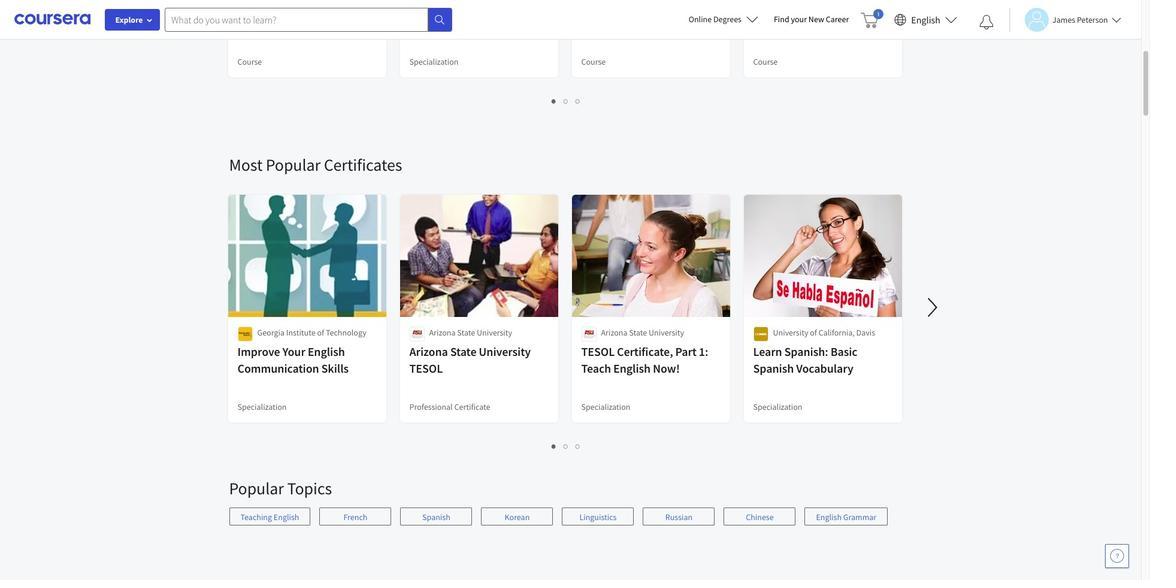 Task type: vqa. For each thing, say whether or not it's contained in the screenshot.
the "30 minutes"
no



Task type: locate. For each thing, give the bounding box(es) containing it.
state up certificate
[[450, 344, 477, 359]]

communication
[[410, 16, 491, 31], [238, 361, 319, 376]]

1 vertical spatial list
[[229, 439, 903, 453]]

linguistics link
[[562, 508, 634, 526]]

0 horizontal spatial course
[[238, 56, 262, 67]]

2 3 from the top
[[576, 440, 581, 452]]

university of california, davis image
[[754, 327, 769, 342]]

popular topics
[[229, 478, 332, 499]]

1 horizontal spatial arizona state university image
[[582, 327, 597, 342]]

popular up 'teaching'
[[229, 478, 284, 499]]

arizona state university image up teach
[[582, 327, 597, 342]]

list
[[229, 94, 903, 108], [229, 439, 903, 453], [229, 508, 912, 538]]

0 vertical spatial 1 button
[[548, 94, 560, 108]]

tesol up "professional"
[[410, 361, 443, 376]]

2 3 button from the top
[[572, 439, 584, 453]]

explore button
[[105, 9, 160, 31]]

new
[[809, 14, 825, 25]]

chinese
[[746, 512, 774, 523]]

2 vertical spatial list
[[229, 508, 912, 538]]

3 for first 2 button from the bottom of the page
[[576, 440, 581, 452]]

arizona state university up certificate,
[[601, 327, 684, 338]]

chinese link
[[724, 508, 796, 526]]

part
[[676, 344, 697, 359]]

1 arizona state university from the left
[[429, 327, 512, 338]]

1 vertical spatial improve
[[238, 344, 280, 359]]

most popular certificates
[[229, 154, 402, 176]]

1 horizontal spatial communication
[[410, 16, 491, 31]]

russian link
[[643, 508, 715, 526]]

vocabulary
[[797, 361, 854, 376]]

arizona up "professional"
[[410, 344, 448, 359]]

2 horizontal spatial course
[[754, 56, 778, 67]]

0 vertical spatial list
[[229, 94, 903, 108]]

james peterson
[[1053, 14, 1109, 25]]

specialization for tesol certificate, part 1: teach english now!
[[582, 402, 631, 412]]

improve your english communication skills
[[410, 0, 521, 31], [238, 344, 349, 376]]

arizona for professional
[[410, 344, 448, 359]]

teach
[[582, 361, 611, 376]]

1 vertical spatial communication
[[238, 361, 319, 376]]

1 1 from the top
[[552, 95, 557, 107]]

career right new
[[826, 14, 849, 25]]

3 button
[[572, 94, 584, 108], [572, 439, 584, 453]]

spanish
[[754, 361, 794, 376], [423, 512, 451, 523]]

arizona state university for certificate,
[[601, 327, 684, 338]]

university for certificate
[[479, 344, 531, 359]]

coursera image
[[14, 10, 90, 29]]

1
[[552, 95, 557, 107], [552, 440, 557, 452]]

1 vertical spatial 1
[[552, 440, 557, 452]]

1 2 button from the top
[[560, 94, 572, 108]]

0 horizontal spatial communication
[[238, 361, 319, 376]]

1 horizontal spatial spanish
[[754, 361, 794, 376]]

tesol certificate, part 1: teach english now!
[[582, 344, 709, 376]]

state inside 'arizona state university tesol'
[[450, 344, 477, 359]]

teaching english
[[241, 512, 299, 523]]

1 for 1st 2 button from the top
[[552, 95, 557, 107]]

arizona
[[429, 327, 456, 338], [601, 327, 628, 338], [410, 344, 448, 359]]

specialization
[[410, 56, 459, 67], [238, 402, 287, 412], [582, 402, 631, 412], [754, 402, 803, 412]]

most popular certificates carousel element
[[223, 118, 1151, 463]]

3 for 1st 2 button from the top
[[576, 95, 581, 107]]

1 course link from the left
[[571, 0, 731, 79]]

development
[[238, 16, 306, 31]]

now!
[[653, 361, 680, 376]]

0 horizontal spatial spanish
[[423, 512, 451, 523]]

0 vertical spatial 3
[[576, 95, 581, 107]]

state up 'arizona state university tesol'
[[457, 327, 475, 338]]

degrees
[[714, 14, 742, 25]]

None search field
[[165, 7, 452, 31]]

certificate
[[455, 402, 491, 412]]

1 button
[[548, 94, 560, 108], [548, 439, 560, 453]]

0 vertical spatial 3 button
[[572, 94, 584, 108]]

tesol up teach
[[582, 344, 615, 359]]

improve
[[410, 0, 452, 14], [238, 344, 280, 359]]

2 2 button from the top
[[560, 439, 572, 453]]

1 vertical spatial 3
[[576, 440, 581, 452]]

list inside most popular certificates carousel element
[[229, 439, 903, 453]]

2 button
[[560, 94, 572, 108], [560, 439, 572, 453]]

1 horizontal spatial of
[[810, 327, 817, 338]]

arizona state university image
[[410, 327, 425, 342], [582, 327, 597, 342]]

skills inside most popular certificates carousel element
[[322, 361, 349, 376]]

1 arizona state university image from the left
[[410, 327, 425, 342]]

0 vertical spatial 1
[[552, 95, 557, 107]]

0 horizontal spatial skills
[[322, 361, 349, 376]]

english grammar link
[[805, 508, 888, 526]]

1 horizontal spatial improve
[[410, 0, 452, 14]]

0 horizontal spatial improve
[[238, 344, 280, 359]]

popular
[[266, 154, 321, 176], [229, 478, 284, 499]]

state for university
[[457, 327, 475, 338]]

0 horizontal spatial arizona state university
[[429, 327, 512, 338]]

french
[[344, 512, 368, 523]]

english inside the tesol certificate, part 1: teach english now!
[[614, 361, 651, 376]]

online degrees
[[689, 14, 742, 25]]

skills
[[494, 16, 521, 31], [322, 361, 349, 376]]

1 1 button from the top
[[548, 94, 560, 108]]

0 vertical spatial communication
[[410, 16, 491, 31]]

0 vertical spatial 2 button
[[560, 94, 572, 108]]

arizona state university
[[429, 327, 512, 338], [601, 327, 684, 338]]

0 horizontal spatial tesol
[[410, 361, 443, 376]]

certificate,
[[617, 344, 673, 359]]

arizona state university for state
[[429, 327, 512, 338]]

0 vertical spatial your
[[455, 0, 477, 14]]

arizona state university tesol
[[410, 344, 531, 376]]

1 button inside most popular certificates carousel element
[[548, 439, 560, 453]]

1 vertical spatial your
[[283, 344, 305, 359]]

1 3 button from the top
[[572, 94, 584, 108]]

0 vertical spatial tesol
[[582, 344, 615, 359]]

of right institute at the left bottom of the page
[[317, 327, 324, 338]]

of
[[317, 327, 324, 338], [810, 327, 817, 338]]

specialization for improve your english communication skills
[[238, 402, 287, 412]]

1 2 from the top
[[564, 95, 569, 107]]

1 of from the left
[[317, 327, 324, 338]]

0 vertical spatial spanish
[[754, 361, 794, 376]]

1 horizontal spatial career
[[826, 14, 849, 25]]

1 vertical spatial 3 button
[[572, 439, 584, 453]]

2 course from the left
[[582, 56, 606, 67]]

arizona state university image up 'arizona state university tesol'
[[410, 327, 425, 342]]

spanish inside spanish link
[[423, 512, 451, 523]]

0 vertical spatial improve your english communication skills
[[410, 0, 521, 31]]

2 for first 2 button from the bottom of the page
[[564, 440, 569, 452]]

1 vertical spatial skills
[[322, 361, 349, 376]]

2
[[564, 95, 569, 107], [564, 440, 569, 452]]

1 horizontal spatial skills
[[494, 16, 521, 31]]

tesol inside the tesol certificate, part 1: teach english now!
[[582, 344, 615, 359]]

0 horizontal spatial course link
[[571, 0, 731, 79]]

1 inside most popular certificates carousel element
[[552, 440, 557, 452]]

2 1 button from the top
[[548, 439, 560, 453]]

spanish inside learn spanish: basic spanish vocabulary
[[754, 361, 794, 376]]

3 inside most popular certificates carousel element
[[576, 440, 581, 452]]

career
[[294, 0, 328, 14], [826, 14, 849, 25]]

find your new career link
[[768, 12, 855, 27]]

1 horizontal spatial course
[[582, 56, 606, 67]]

2 of from the left
[[810, 327, 817, 338]]

english
[[238, 0, 275, 14], [480, 0, 517, 14], [912, 13, 941, 25], [308, 344, 345, 359], [614, 361, 651, 376], [274, 512, 299, 523], [816, 512, 842, 523]]

course link
[[571, 0, 731, 79], [743, 0, 903, 79]]

1 horizontal spatial tesol
[[582, 344, 615, 359]]

tesol
[[582, 344, 615, 359], [410, 361, 443, 376]]

0 horizontal spatial arizona state university image
[[410, 327, 425, 342]]

find your new career
[[774, 14, 849, 25]]

3 list from the top
[[229, 508, 912, 538]]

3 button inside most popular certificates carousel element
[[572, 439, 584, 453]]

arizona inside 'arizona state university tesol'
[[410, 344, 448, 359]]

james
[[1053, 14, 1076, 25]]

arizona up certificate,
[[601, 327, 628, 338]]

2 list from the top
[[229, 439, 903, 453]]

course
[[238, 56, 262, 67], [582, 56, 606, 67], [754, 56, 778, 67]]

3
[[576, 95, 581, 107], [576, 440, 581, 452]]

popular right most
[[266, 154, 321, 176]]

0 horizontal spatial improve your english communication skills
[[238, 344, 349, 376]]

georgia institute of technology image
[[238, 327, 253, 342]]

1 horizontal spatial your
[[455, 0, 477, 14]]

university inside 'arizona state university tesol'
[[479, 344, 531, 359]]

1 vertical spatial improve your english communication skills
[[238, 344, 349, 376]]

1 vertical spatial tesol
[[410, 361, 443, 376]]

1 vertical spatial 2
[[564, 440, 569, 452]]

state
[[457, 327, 475, 338], [629, 327, 647, 338], [450, 344, 477, 359]]

davis
[[857, 327, 876, 338]]

1 horizontal spatial improve your english communication skills
[[410, 0, 521, 31]]

1 horizontal spatial course link
[[743, 0, 903, 79]]

university
[[477, 327, 512, 338], [649, 327, 684, 338], [773, 327, 809, 338], [479, 344, 531, 359]]

your
[[455, 0, 477, 14], [283, 344, 305, 359]]

0 vertical spatial improve
[[410, 0, 452, 14]]

english for career development
[[238, 0, 328, 31]]

0 vertical spatial 2
[[564, 95, 569, 107]]

of up spanish:
[[810, 327, 817, 338]]

teaching english link
[[229, 508, 311, 526]]

1 vertical spatial 1 button
[[548, 439, 560, 453]]

2 2 from the top
[[564, 440, 569, 452]]

state up certificate,
[[629, 327, 647, 338]]

arizona state university up 'arizona state university tesol'
[[429, 327, 512, 338]]

2 arizona state university image from the left
[[582, 327, 597, 342]]

career right for
[[294, 0, 328, 14]]

0 vertical spatial popular
[[266, 154, 321, 176]]

professional certificate
[[410, 402, 491, 412]]

arizona for arizona
[[429, 327, 456, 338]]

1 horizontal spatial arizona state university
[[601, 327, 684, 338]]

2 for 1st 2 button from the top
[[564, 95, 569, 107]]

1 vertical spatial 2 button
[[560, 439, 572, 453]]

2 inside most popular certificates carousel element
[[564, 440, 569, 452]]

0 horizontal spatial your
[[283, 344, 305, 359]]

arizona up 'arizona state university tesol'
[[429, 327, 456, 338]]

georgia
[[257, 327, 285, 338]]

1 vertical spatial spanish
[[423, 512, 451, 523]]

1 vertical spatial popular
[[229, 478, 284, 499]]

2 arizona state university from the left
[[601, 327, 684, 338]]

english inside english for career development
[[238, 0, 275, 14]]

2 1 from the top
[[552, 440, 557, 452]]

1 3 from the top
[[576, 95, 581, 107]]

0 horizontal spatial career
[[294, 0, 328, 14]]

0 horizontal spatial of
[[317, 327, 324, 338]]



Task type: describe. For each thing, give the bounding box(es) containing it.
arizona state university image for tesol certificate, part 1: teach english now!
[[582, 327, 597, 342]]

3 button for 1st 2 button from the top
[[572, 94, 584, 108]]

specialization for learn spanish: basic spanish vocabulary
[[754, 402, 803, 412]]

technology
[[326, 327, 367, 338]]

certificates
[[324, 154, 402, 176]]

1 button for 1st 2 button from the top
[[548, 94, 560, 108]]

2 course link from the left
[[743, 0, 903, 79]]

improve your english communication skills inside most popular certificates carousel element
[[238, 344, 349, 376]]

grammar
[[844, 512, 877, 523]]

peterson
[[1077, 14, 1109, 25]]

english button
[[890, 0, 962, 39]]

russian
[[666, 512, 693, 523]]

list containing teaching english
[[229, 508, 912, 538]]

improve inside most popular certificates carousel element
[[238, 344, 280, 359]]

online degrees button
[[679, 6, 768, 32]]

arizona for tesol
[[601, 327, 628, 338]]

spanish link
[[401, 508, 472, 526]]

3 button for first 2 button from the bottom of the page
[[572, 439, 584, 453]]

spanish:
[[785, 344, 829, 359]]

professional
[[410, 402, 453, 412]]

1 list from the top
[[229, 94, 903, 108]]

1 button for first 2 button from the bottom of the page
[[548, 439, 560, 453]]

1 for first 2 button from the bottom of the page
[[552, 440, 557, 452]]

your inside most popular certificates carousel element
[[283, 344, 305, 359]]

university for certificate,
[[649, 327, 684, 338]]

your
[[791, 14, 807, 25]]

state for part
[[629, 327, 647, 338]]

institute
[[286, 327, 316, 338]]

california,
[[819, 327, 855, 338]]

korean link
[[481, 508, 553, 526]]

What do you want to learn? text field
[[165, 7, 428, 31]]

communication inside most popular certificates carousel element
[[238, 361, 319, 376]]

3 course from the left
[[754, 56, 778, 67]]

career inside english for career development
[[294, 0, 328, 14]]

show notifications image
[[980, 15, 994, 29]]

korean
[[505, 512, 530, 523]]

1 course from the left
[[238, 56, 262, 67]]

explore
[[115, 14, 143, 25]]

1:
[[699, 344, 709, 359]]

teaching
[[241, 512, 272, 523]]

learn spanish: basic spanish vocabulary
[[754, 344, 858, 376]]

basic
[[831, 344, 858, 359]]

most
[[229, 154, 263, 176]]

georgia institute of technology
[[257, 327, 367, 338]]

tesol inside 'arizona state university tesol'
[[410, 361, 443, 376]]

university for state
[[477, 327, 512, 338]]

linguistics
[[580, 512, 617, 523]]

help center image
[[1110, 549, 1125, 563]]

for
[[277, 0, 292, 14]]

english grammar
[[816, 512, 877, 523]]

next slide image
[[918, 293, 947, 322]]

find
[[774, 14, 790, 25]]

online
[[689, 14, 712, 25]]

0 vertical spatial skills
[[494, 16, 521, 31]]

university of california, davis
[[773, 327, 876, 338]]

shopping cart: 1 item image
[[861, 9, 884, 28]]

learn
[[754, 344, 782, 359]]

french link
[[320, 508, 392, 526]]

topics
[[287, 478, 332, 499]]

arizona state university image for arizona state university tesol
[[410, 327, 425, 342]]

james peterson button
[[1010, 7, 1122, 31]]

english inside button
[[912, 13, 941, 25]]



